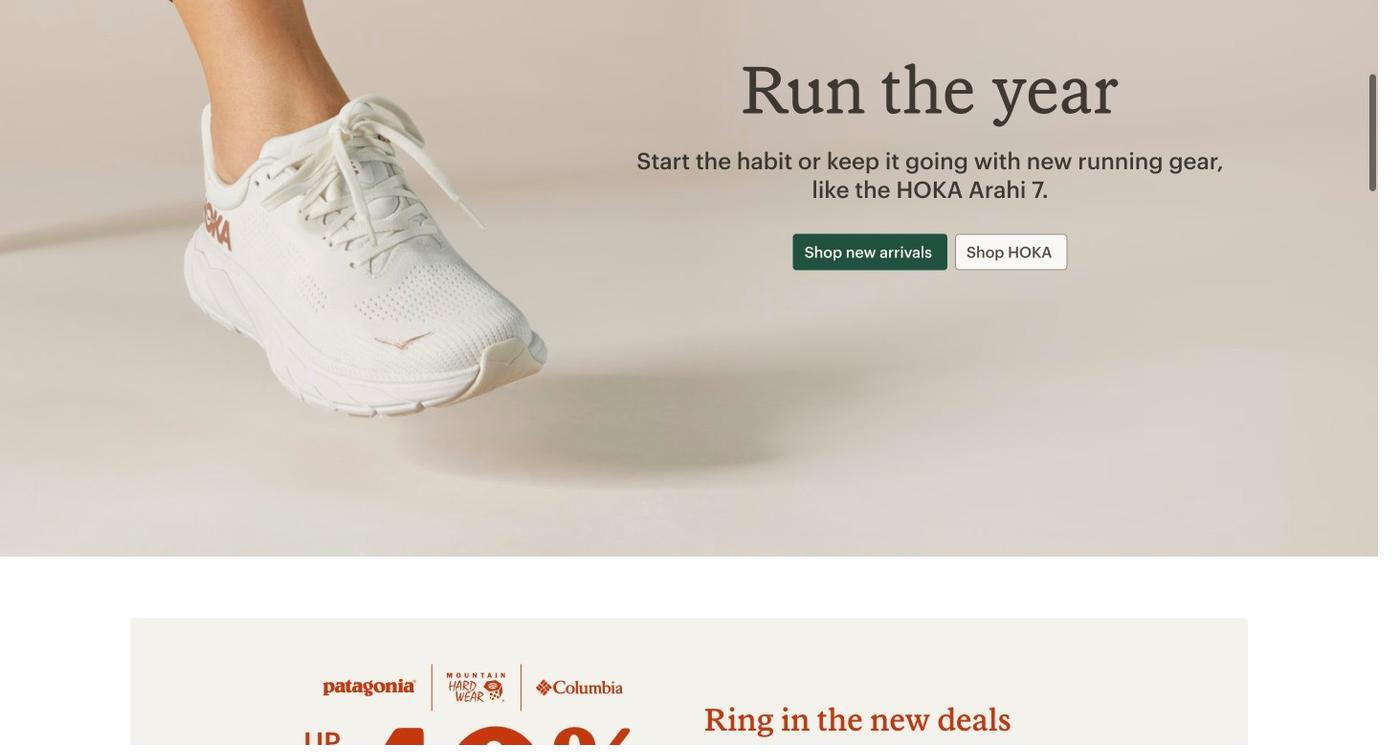 Task type: vqa. For each thing, say whether or not it's contained in the screenshot.
The new HOKA Arahi 7. Add some crisp to your run. IMAGE
yes



Task type: describe. For each thing, give the bounding box(es) containing it.
the new hoka arahi 7. add some crisp to your run. image
[[0, 0, 1379, 557]]

up to 40 percent off patagonia, mountain hardwear, and columbia. image
[[303, 665, 643, 746]]



